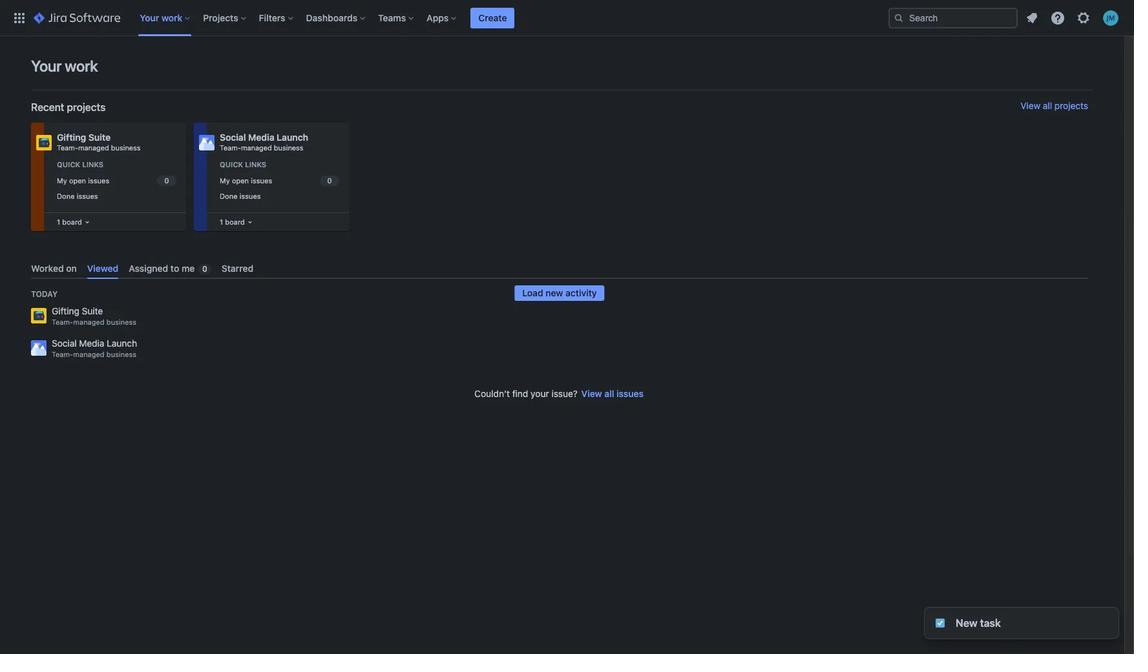 Task type: describe. For each thing, give the bounding box(es) containing it.
my for social
[[220, 176, 230, 185]]

on
[[66, 263, 77, 274]]

done for gifting suite
[[57, 192, 75, 201]]

help image
[[1050, 10, 1066, 26]]

worked on
[[31, 263, 77, 274]]

quick links for social
[[220, 160, 266, 169]]

activity
[[566, 288, 597, 299]]

filters
[[259, 12, 285, 23]]

quick for social
[[220, 160, 243, 169]]

issue?
[[552, 388, 578, 399]]

0 horizontal spatial launch
[[107, 338, 137, 349]]

notifications image
[[1025, 10, 1040, 26]]

view all projects link
[[1021, 100, 1089, 114]]

1 vertical spatial media
[[79, 338, 104, 349]]

1 for gifting suite
[[57, 218, 60, 226]]

1 board button for social
[[217, 215, 255, 229]]

board for social
[[225, 218, 245, 226]]

to
[[171, 263, 179, 274]]

my open issues link for media
[[217, 174, 341, 188]]

couldn't find your issue? view all issues
[[475, 388, 644, 400]]

view inside couldn't find your issue? view all issues
[[582, 389, 602, 400]]

assigned to me
[[129, 263, 195, 274]]

teams button
[[374, 7, 419, 28]]

load
[[523, 288, 543, 299]]

quick links for gifting
[[57, 160, 104, 169]]

your inside popup button
[[140, 12, 159, 23]]

0 horizontal spatial your work
[[31, 57, 98, 75]]

worked
[[31, 263, 64, 274]]

new task
[[956, 618, 1001, 630]]

projects
[[203, 12, 238, 23]]

1 horizontal spatial social media launch team-managed business
[[220, 132, 308, 152]]

links for suite
[[82, 160, 104, 169]]

0 vertical spatial launch
[[277, 132, 308, 143]]

today
[[31, 290, 58, 299]]

board image for team-
[[82, 217, 92, 228]]

banner containing your work
[[0, 0, 1134, 36]]

done issues for gifting
[[57, 192, 98, 201]]

recent
[[31, 101, 64, 113]]

0 horizontal spatial work
[[65, 57, 98, 75]]

1 vertical spatial gifting suite team-managed business
[[52, 306, 136, 327]]

appswitcher icon image
[[12, 10, 27, 26]]

your work button
[[136, 7, 195, 28]]

dashboards button
[[302, 7, 370, 28]]

Search field
[[889, 7, 1018, 28]]

dashboards
[[306, 12, 358, 23]]

done issues for social
[[220, 192, 261, 201]]

tab list containing worked on
[[26, 258, 1094, 279]]

0 horizontal spatial projects
[[67, 101, 106, 113]]

teams
[[378, 12, 406, 23]]

0 horizontal spatial social
[[52, 338, 77, 349]]

open for gifting
[[69, 176, 86, 185]]

0 vertical spatial gifting
[[57, 132, 86, 143]]

done for social media launch
[[220, 192, 238, 201]]

1 horizontal spatial social
[[220, 132, 246, 143]]

all inside couldn't find your issue? view all issues
[[605, 389, 614, 400]]

filters button
[[255, 7, 298, 28]]

settings image
[[1076, 10, 1092, 26]]



Task type: vqa. For each thing, say whether or not it's contained in the screenshot.
"will" corresponding to Description
no



Task type: locate. For each thing, give the bounding box(es) containing it.
jira software image
[[34, 10, 120, 26], [34, 10, 120, 26]]

suite
[[88, 132, 111, 143], [82, 306, 103, 317]]

launch
[[277, 132, 308, 143], [107, 338, 137, 349]]

0 horizontal spatial 1 board button
[[54, 215, 92, 229]]

work left projects
[[162, 12, 182, 23]]

1 quick from the left
[[57, 160, 80, 169]]

0 horizontal spatial social media launch team-managed business
[[52, 338, 137, 359]]

gifting down recent projects
[[57, 132, 86, 143]]

1 vertical spatial social media launch team-managed business
[[52, 338, 137, 359]]

2 quick from the left
[[220, 160, 243, 169]]

1 horizontal spatial my
[[220, 176, 230, 185]]

2 open from the left
[[232, 176, 249, 185]]

0 horizontal spatial quick links
[[57, 160, 104, 169]]

1 up worked on
[[57, 218, 60, 226]]

suite down recent projects
[[88, 132, 111, 143]]

2 quick links from the left
[[220, 160, 266, 169]]

1 my from the left
[[57, 176, 67, 185]]

2 my open issues link from the left
[[217, 174, 341, 188]]

1 up starred
[[220, 218, 223, 226]]

0 vertical spatial gifting suite team-managed business
[[57, 132, 141, 152]]

1 vertical spatial your
[[31, 57, 62, 75]]

tab list
[[26, 258, 1094, 279]]

board image up starred
[[245, 217, 255, 228]]

1 board button up starred
[[217, 215, 255, 229]]

board for gifting
[[62, 218, 82, 226]]

board image up "viewed"
[[82, 217, 92, 228]]

1 board for social media launch
[[220, 218, 245, 226]]

all inside view all projects link
[[1043, 100, 1052, 111]]

projects
[[1055, 100, 1089, 111], [67, 101, 106, 113]]

1 vertical spatial social
[[52, 338, 77, 349]]

0 vertical spatial work
[[162, 12, 182, 23]]

1 vertical spatial launch
[[107, 338, 137, 349]]

1 quick links from the left
[[57, 160, 104, 169]]

recent projects
[[31, 101, 106, 113]]

1 1 board button from the left
[[54, 215, 92, 229]]

1 board button for gifting
[[54, 215, 92, 229]]

create
[[479, 12, 507, 23]]

view
[[1021, 100, 1041, 111], [582, 389, 602, 400]]

1 my open issues link from the left
[[54, 174, 178, 188]]

find
[[512, 388, 528, 399]]

2 board image from the left
[[245, 217, 255, 228]]

view all projects
[[1021, 100, 1089, 111]]

0 horizontal spatial 1 board
[[57, 218, 82, 226]]

new
[[546, 288, 563, 299]]

quick
[[57, 160, 80, 169], [220, 160, 243, 169]]

your profile and settings image
[[1103, 10, 1119, 26]]

1 horizontal spatial done issues
[[220, 192, 261, 201]]

1 vertical spatial suite
[[82, 306, 103, 317]]

all
[[1043, 100, 1052, 111], [605, 389, 614, 400]]

my open issues
[[57, 176, 109, 185], [220, 176, 272, 185]]

assigned
[[129, 263, 168, 274]]

2 my from the left
[[220, 176, 230, 185]]

2 1 board button from the left
[[217, 215, 255, 229]]

apps
[[427, 12, 449, 23]]

1 board for gifting suite
[[57, 218, 82, 226]]

your work inside popup button
[[140, 12, 182, 23]]

load new activity button
[[515, 286, 605, 301]]

1 horizontal spatial quick links
[[220, 160, 266, 169]]

0 vertical spatial all
[[1043, 100, 1052, 111]]

board image for launch
[[245, 217, 255, 228]]

0 horizontal spatial quick
[[57, 160, 80, 169]]

your work
[[140, 12, 182, 23], [31, 57, 98, 75]]

done issues link for suite
[[54, 190, 178, 204]]

1 board
[[57, 218, 82, 226], [220, 218, 245, 226]]

0 horizontal spatial done issues link
[[54, 190, 178, 204]]

projects button
[[199, 7, 251, 28]]

new task button
[[925, 608, 1119, 639]]

my open issues for social
[[220, 176, 272, 185]]

1
[[57, 218, 60, 226], [220, 218, 223, 226]]

1 horizontal spatial work
[[162, 12, 182, 23]]

board up the on
[[62, 218, 82, 226]]

gifting
[[57, 132, 86, 143], [52, 306, 79, 317]]

done
[[57, 192, 75, 201], [220, 192, 238, 201]]

board
[[62, 218, 82, 226], [225, 218, 245, 226]]

1 done issues link from the left
[[54, 190, 178, 204]]

1 horizontal spatial your
[[140, 12, 159, 23]]

1 vertical spatial work
[[65, 57, 98, 75]]

create button
[[471, 7, 515, 28]]

1 1 board from the left
[[57, 218, 82, 226]]

gifting down today
[[52, 306, 79, 317]]

my open issues link for suite
[[54, 174, 178, 188]]

task icon image
[[935, 619, 946, 629]]

1 for social media launch
[[220, 218, 223, 226]]

primary element
[[8, 0, 889, 36]]

1 links from the left
[[82, 160, 104, 169]]

links
[[82, 160, 104, 169], [245, 160, 266, 169]]

1 horizontal spatial board image
[[245, 217, 255, 228]]

your
[[531, 388, 549, 399]]

task
[[980, 618, 1001, 630]]

0 horizontal spatial links
[[82, 160, 104, 169]]

your work left projects
[[140, 12, 182, 23]]

0 horizontal spatial view
[[582, 389, 602, 400]]

1 horizontal spatial 1
[[220, 218, 223, 226]]

gifting suite team-managed business down "viewed"
[[52, 306, 136, 327]]

links for media
[[245, 160, 266, 169]]

suite down "viewed"
[[82, 306, 103, 317]]

2 1 board from the left
[[220, 218, 245, 226]]

1 done issues from the left
[[57, 192, 98, 201]]

1 horizontal spatial done issues link
[[217, 190, 341, 204]]

new
[[956, 618, 978, 630]]

quick links
[[57, 160, 104, 169], [220, 160, 266, 169]]

0 horizontal spatial board image
[[82, 217, 92, 228]]

my open issues for gifting
[[57, 176, 109, 185]]

open for social
[[232, 176, 249, 185]]

0 horizontal spatial 1
[[57, 218, 60, 226]]

board image
[[82, 217, 92, 228], [245, 217, 255, 228]]

1 board image from the left
[[82, 217, 92, 228]]

banner
[[0, 0, 1134, 36]]

2 board from the left
[[225, 218, 245, 226]]

2 done from the left
[[220, 192, 238, 201]]

quick for gifting
[[57, 160, 80, 169]]

1 horizontal spatial 1 board
[[220, 218, 245, 226]]

1 board up the on
[[57, 218, 82, 226]]

social media launch team-managed business
[[220, 132, 308, 152], [52, 338, 137, 359]]

1 horizontal spatial view
[[1021, 100, 1041, 111]]

open
[[69, 176, 86, 185], [232, 176, 249, 185]]

1 vertical spatial all
[[605, 389, 614, 400]]

apps button
[[423, 7, 462, 28]]

social
[[220, 132, 246, 143], [52, 338, 77, 349]]

media
[[248, 132, 275, 143], [79, 338, 104, 349]]

1 vertical spatial view
[[582, 389, 602, 400]]

0 vertical spatial media
[[248, 132, 275, 143]]

0 vertical spatial suite
[[88, 132, 111, 143]]

gifting suite team-managed business
[[57, 132, 141, 152], [52, 306, 136, 327]]

1 horizontal spatial projects
[[1055, 100, 1089, 111]]

0 horizontal spatial board
[[62, 218, 82, 226]]

1 horizontal spatial all
[[1043, 100, 1052, 111]]

done issues link for media
[[217, 190, 341, 204]]

1 horizontal spatial media
[[248, 132, 275, 143]]

2 my open issues from the left
[[220, 176, 272, 185]]

0 vertical spatial your work
[[140, 12, 182, 23]]

1 1 from the left
[[57, 218, 60, 226]]

1 horizontal spatial board
[[225, 218, 245, 226]]

work inside popup button
[[162, 12, 182, 23]]

my for gifting
[[57, 176, 67, 185]]

couldn't
[[475, 388, 510, 399]]

0 horizontal spatial media
[[79, 338, 104, 349]]

1 horizontal spatial my open issues
[[220, 176, 272, 185]]

your
[[140, 12, 159, 23], [31, 57, 62, 75]]

board up starred
[[225, 218, 245, 226]]

issues inside couldn't find your issue? view all issues
[[617, 389, 644, 400]]

0 horizontal spatial done
[[57, 192, 75, 201]]

starred
[[222, 263, 253, 274]]

1 board button
[[54, 215, 92, 229], [217, 215, 255, 229]]

0 horizontal spatial my open issues link
[[54, 174, 178, 188]]

1 board button up the on
[[54, 215, 92, 229]]

2 done issues from the left
[[220, 192, 261, 201]]

viewed
[[87, 263, 118, 274]]

0 horizontal spatial done issues
[[57, 192, 98, 201]]

2 done issues link from the left
[[217, 190, 341, 204]]

0 vertical spatial your
[[140, 12, 159, 23]]

1 horizontal spatial open
[[232, 176, 249, 185]]

0 vertical spatial view
[[1021, 100, 1041, 111]]

gifting suite team-managed business down recent projects
[[57, 132, 141, 152]]

your work up recent projects
[[31, 57, 98, 75]]

done issues
[[57, 192, 98, 201], [220, 192, 261, 201]]

0
[[202, 264, 207, 274]]

0 horizontal spatial my open issues
[[57, 176, 109, 185]]

0 horizontal spatial your
[[31, 57, 62, 75]]

my open issues link
[[54, 174, 178, 188], [217, 174, 341, 188]]

0 horizontal spatial all
[[605, 389, 614, 400]]

view all issues link
[[580, 384, 645, 405]]

work
[[162, 12, 182, 23], [65, 57, 98, 75]]

work up recent projects
[[65, 57, 98, 75]]

1 horizontal spatial launch
[[277, 132, 308, 143]]

0 horizontal spatial open
[[69, 176, 86, 185]]

done issues link
[[54, 190, 178, 204], [217, 190, 341, 204]]

0 vertical spatial social
[[220, 132, 246, 143]]

1 board from the left
[[62, 218, 82, 226]]

team-
[[57, 144, 78, 152], [220, 144, 241, 152], [52, 318, 73, 327], [52, 350, 73, 359]]

1 horizontal spatial my open issues link
[[217, 174, 341, 188]]

managed
[[78, 144, 109, 152], [241, 144, 272, 152], [73, 318, 105, 327], [73, 350, 105, 359]]

2 1 from the left
[[220, 218, 223, 226]]

1 my open issues from the left
[[57, 176, 109, 185]]

projects inside view all projects link
[[1055, 100, 1089, 111]]

1 vertical spatial your work
[[31, 57, 98, 75]]

me
[[182, 263, 195, 274]]

2 links from the left
[[245, 160, 266, 169]]

1 horizontal spatial links
[[245, 160, 266, 169]]

1 horizontal spatial 1 board button
[[217, 215, 255, 229]]

issues
[[88, 176, 109, 185], [251, 176, 272, 185], [77, 192, 98, 201], [240, 192, 261, 201], [617, 389, 644, 400]]

1 horizontal spatial your work
[[140, 12, 182, 23]]

my
[[57, 176, 67, 185], [220, 176, 230, 185]]

1 horizontal spatial quick
[[220, 160, 243, 169]]

1 done from the left
[[57, 192, 75, 201]]

1 board up starred
[[220, 218, 245, 226]]

load new activity
[[523, 288, 597, 299]]

search image
[[894, 13, 904, 23]]

business
[[111, 144, 141, 152], [274, 144, 303, 152], [107, 318, 136, 327], [107, 350, 136, 359]]

1 horizontal spatial done
[[220, 192, 238, 201]]

0 horizontal spatial my
[[57, 176, 67, 185]]

1 open from the left
[[69, 176, 86, 185]]

1 vertical spatial gifting
[[52, 306, 79, 317]]

0 vertical spatial social media launch team-managed business
[[220, 132, 308, 152]]



